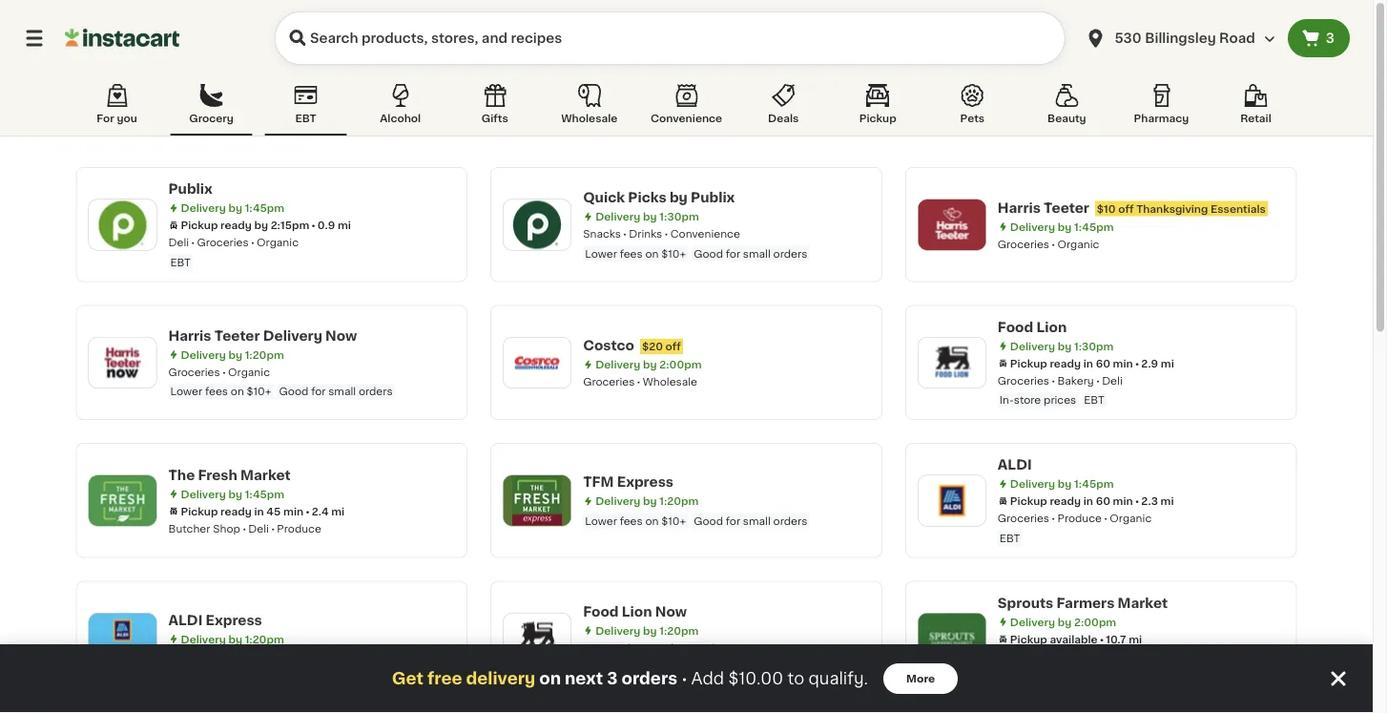 Task type: locate. For each thing, give the bounding box(es) containing it.
1 vertical spatial market
[[1118, 596, 1168, 609]]

1 vertical spatial drinks
[[691, 642, 724, 653]]

lower down food lion now
[[585, 662, 617, 672]]

0 horizontal spatial aldi
[[168, 613, 203, 627]]

0 vertical spatial 1:30pm
[[660, 211, 699, 222]]

off inside costco $20 off
[[666, 341, 681, 352]]

1 vertical spatial lion
[[622, 605, 653, 618]]

1 horizontal spatial delivery by 1:30pm
[[1011, 341, 1114, 351]]

min for aldi
[[1114, 496, 1134, 506]]

drinks up add at the bottom of page
[[691, 642, 724, 653]]

off
[[1119, 203, 1134, 214], [666, 341, 681, 352]]

60
[[1096, 358, 1111, 368], [1096, 496, 1111, 506]]

0 vertical spatial aldi
[[998, 458, 1033, 472]]

by for sprouts farmers market
[[1058, 617, 1072, 627]]

ebt up sprouts
[[1000, 533, 1021, 543]]

for inside snacks drinks convenience lower fees on $10+ good for small orders
[[726, 248, 741, 259]]

0 horizontal spatial food
[[583, 605, 619, 618]]

alcohol
[[380, 113, 421, 124]]

quick
[[583, 191, 625, 204]]

small inside snacks drinks convenience lower fees on $10+ good for small orders
[[743, 248, 771, 259]]

0 vertical spatial delivery by 2:00pm
[[596, 359, 702, 370]]

min left 2.9
[[1114, 358, 1134, 368]]

1 vertical spatial delivery by 1:30pm
[[1011, 341, 1114, 351]]

by down $20
[[643, 359, 657, 370]]

fees down tfm express
[[620, 515, 643, 526]]

1 horizontal spatial delivery by 2:00pm
[[1011, 617, 1117, 627]]

0 vertical spatial now
[[326, 329, 357, 342]]

mi right 2.4
[[331, 506, 345, 516]]

by for tfm express
[[643, 496, 657, 506]]

0 horizontal spatial store
[[708, 662, 736, 672]]

2.3 mi
[[1142, 496, 1175, 506]]

pickup for sprouts farmers market
[[1011, 634, 1048, 644]]

1:30pm
[[660, 211, 699, 222], [1075, 341, 1114, 351]]

groceries for groceries bakery deli in-store prices ebt
[[998, 375, 1050, 386]]

0 horizontal spatial 1:30pm
[[660, 211, 699, 222]]

delivery
[[181, 203, 226, 213], [596, 211, 641, 222], [1011, 221, 1056, 232], [263, 329, 322, 342], [1011, 341, 1056, 351], [181, 349, 226, 360], [596, 359, 641, 370], [1011, 479, 1056, 489], [181, 488, 226, 499], [596, 496, 641, 506], [1011, 617, 1056, 627], [596, 625, 641, 636], [181, 634, 226, 644]]

delivery for sprouts farmers market
[[1011, 617, 1056, 627]]

1 horizontal spatial 3
[[1327, 31, 1335, 45]]

groceries right aldi logo
[[998, 513, 1050, 524]]

ready for publix
[[221, 220, 252, 231]]

market up 45 at bottom
[[241, 468, 291, 481]]

1 vertical spatial off
[[666, 341, 681, 352]]

good inside groceries organic lower fees on $10+ good for small orders
[[279, 386, 309, 397]]

1 horizontal spatial 2:00pm
[[1075, 617, 1117, 627]]

wholesale down $20
[[643, 376, 698, 387]]

fees inside groceries organic lower fees on $10+ good for small orders
[[205, 386, 228, 397]]

1 horizontal spatial store
[[1014, 395, 1042, 405]]

1 vertical spatial now
[[656, 605, 687, 618]]

prices down bakery
[[1044, 395, 1077, 405]]

1:20pm
[[245, 349, 284, 360], [660, 496, 699, 506], [660, 625, 699, 636], [245, 634, 284, 644]]

0 horizontal spatial shop
[[213, 523, 240, 533]]

by for food lion
[[1058, 341, 1072, 351]]

market for sprouts farmers market
[[1118, 596, 1168, 609]]

0 vertical spatial market
[[241, 468, 291, 481]]

on down picks
[[646, 248, 659, 259]]

$10+ inside groceries organic lower fees on $10+ good for small orders
[[247, 386, 272, 397]]

1:30pm down quick picks by publix
[[660, 211, 699, 222]]

ready up butcher shop deli produce
[[221, 506, 252, 516]]

0 horizontal spatial delivery by 1:30pm
[[596, 211, 699, 222]]

1 horizontal spatial wholesale
[[643, 376, 698, 387]]

store
[[1014, 395, 1042, 405], [708, 662, 736, 672]]

the fresh market
[[168, 468, 291, 481]]

0 horizontal spatial teeter
[[215, 329, 260, 342]]

convenience down search field
[[651, 113, 723, 124]]

3
[[1327, 31, 1335, 45], [607, 671, 618, 687]]

deals
[[768, 113, 799, 124]]

essentials right thanksgiving
[[1211, 203, 1267, 214]]

for
[[726, 248, 741, 259], [311, 386, 326, 397], [726, 515, 741, 526], [311, 653, 326, 664]]

1:45pm
[[245, 203, 285, 213], [1075, 221, 1114, 232], [1075, 479, 1114, 489], [245, 488, 285, 499]]

pickup inside pickup 'button'
[[860, 113, 897, 124]]

delivery down food lion now
[[596, 625, 641, 636]]

delivery for tfm express
[[596, 496, 641, 506]]

delivery down tfm express
[[596, 496, 641, 506]]

good
[[694, 248, 724, 259], [279, 386, 309, 397], [694, 515, 724, 526], [279, 653, 309, 664]]

1 horizontal spatial produce
[[1058, 513, 1102, 524]]

0 vertical spatial food
[[998, 320, 1034, 334]]

delivery for harris teeter delivery now
[[181, 349, 226, 360]]

pickup ready in 60 min up bakery
[[1011, 358, 1134, 368]]

0 vertical spatial harris
[[998, 201, 1041, 214]]

tfm express logo image
[[513, 476, 562, 525]]

ready up deli groceries organic ebt
[[221, 220, 252, 231]]

1 horizontal spatial harris
[[998, 201, 1041, 214]]

1 horizontal spatial market
[[1118, 596, 1168, 609]]

deli right bakery
[[1103, 375, 1123, 386]]

delivery by 1:20pm for aldi
[[181, 634, 284, 644]]

$10+ down harris teeter delivery now
[[247, 386, 272, 397]]

wholesale
[[562, 113, 618, 124], [643, 376, 698, 387]]

now
[[326, 329, 357, 342], [656, 605, 687, 618]]

delivery for quick picks by publix
[[596, 211, 641, 222]]

1:45pm for publix
[[245, 203, 285, 213]]

0 vertical spatial express
[[617, 475, 674, 489]]

0 vertical spatial snacks
[[583, 229, 621, 239]]

2.9 mi
[[1142, 358, 1175, 368]]

gifts
[[482, 113, 509, 124]]

lion for food lion
[[1037, 320, 1067, 334]]

2 pickup ready in 60 min from the top
[[1011, 496, 1134, 506]]

1 vertical spatial snacks
[[645, 642, 683, 653]]

drinks down picks
[[629, 229, 663, 239]]

0 vertical spatial wholesale
[[562, 113, 618, 124]]

harris
[[998, 201, 1041, 214], [168, 329, 211, 342]]

0 vertical spatial convenience
[[651, 113, 723, 124]]

on inside snacks drinks convenience lower fees on $10+ good for small orders
[[646, 248, 659, 259]]

harris teeter delivery now
[[168, 329, 357, 342]]

delivery by 1:30pm for lion
[[1011, 341, 1114, 351]]

small inside groceries organic lower fees on $10+ good for small orders
[[329, 386, 356, 397]]

0 horizontal spatial butcher
[[168, 523, 210, 533]]

1 vertical spatial deli
[[1103, 375, 1123, 386]]

groceries for groceries produce organic ebt
[[998, 513, 1050, 524]]

ready
[[221, 220, 252, 231], [1050, 358, 1082, 368], [1050, 496, 1082, 506], [221, 506, 252, 516]]

0 horizontal spatial deli
[[168, 237, 189, 248]]

delivery by 1:30pm down picks
[[596, 211, 699, 222]]

min right 45 at bottom
[[283, 506, 304, 516]]

$10.00
[[729, 671, 784, 687]]

0 horizontal spatial in-
[[694, 662, 708, 672]]

delivery by 1:30pm down food lion
[[1011, 341, 1114, 351]]

mi for aldi
[[1161, 496, 1175, 506]]

1 horizontal spatial 1:30pm
[[1075, 341, 1114, 351]]

organic
[[257, 237, 299, 248], [1058, 238, 1100, 249], [228, 367, 270, 377], [1110, 513, 1152, 524], [998, 651, 1040, 661]]

pickup button
[[837, 80, 919, 136]]

essentials snacks drinks lower fees on $10+ in-store prices ebt
[[583, 642, 799, 672]]

in- inside groceries bakery deli in-store prices ebt
[[1000, 395, 1014, 405]]

1 horizontal spatial lion
[[1037, 320, 1067, 334]]

0 horizontal spatial harris
[[168, 329, 211, 342]]

1 horizontal spatial essentials
[[1211, 203, 1267, 214]]

1 vertical spatial food
[[583, 605, 619, 618]]

1 horizontal spatial prices
[[1044, 395, 1077, 405]]

delivery by 1:45pm up groceries produce organic ebt
[[1011, 479, 1114, 489]]

delivery by 1:20pm down food lion now
[[596, 625, 699, 636]]

aldi up groceries produce organic ebt
[[998, 458, 1033, 472]]

0 vertical spatial 2:00pm
[[660, 359, 702, 370]]

0 vertical spatial essentials
[[1211, 203, 1267, 214]]

now up groceries organic lower fees on $10+ good for small orders
[[326, 329, 357, 342]]

2:00pm
[[660, 359, 702, 370], [1075, 617, 1117, 627]]

delivery down fresh
[[181, 488, 226, 499]]

2.4 mi
[[312, 506, 345, 516]]

next
[[565, 671, 604, 687]]

0 vertical spatial teeter
[[1044, 201, 1090, 214]]

1 vertical spatial teeter
[[215, 329, 260, 342]]

2:00pm down $20
[[660, 359, 702, 370]]

1:20pm up lower fees on $10+ good for small orders
[[660, 496, 699, 506]]

on inside treatment tracker modal dialog
[[540, 671, 561, 687]]

1 vertical spatial 1:30pm
[[1075, 341, 1114, 351]]

by up groceries produce organic ebt
[[1058, 479, 1072, 489]]

convenience
[[651, 113, 723, 124], [671, 229, 741, 239]]

$10+
[[662, 248, 686, 259], [247, 386, 272, 397], [662, 515, 686, 526], [247, 653, 272, 664], [662, 662, 686, 672]]

3 right next
[[607, 671, 618, 687]]

food right food lion now logo
[[583, 605, 619, 618]]

teeter for delivery
[[215, 329, 260, 342]]

organic inside groceries organic lower fees on $10+ good for small orders
[[228, 367, 270, 377]]

qualify.
[[809, 671, 869, 687]]

$10+ down quick picks by publix
[[662, 248, 686, 259]]

express
[[617, 475, 674, 489], [206, 613, 262, 627]]

ebt left alcohol
[[295, 113, 317, 124]]

0 horizontal spatial wholesale
[[562, 113, 618, 124]]

1:30pm up bakery
[[1075, 341, 1114, 351]]

1 vertical spatial delivery by 2:00pm
[[1011, 617, 1117, 627]]

groceries inside groceries bakery deli in-store prices ebt
[[998, 375, 1050, 386]]

in for food lion
[[1084, 358, 1094, 368]]

in-
[[1000, 395, 1014, 405], [694, 662, 708, 672]]

delivery by 1:20pm for food
[[596, 625, 699, 636]]

small
[[743, 248, 771, 259], [329, 386, 356, 397], [743, 515, 771, 526], [329, 653, 356, 664]]

delivery by 2:00pm for wholesale
[[596, 359, 702, 370]]

1 horizontal spatial off
[[1119, 203, 1134, 214]]

delivery down food lion
[[1011, 341, 1056, 351]]

delivery by 1:30pm
[[596, 211, 699, 222], [1011, 341, 1114, 351]]

publix logo image
[[98, 200, 147, 249]]

lion up bakery
[[1037, 320, 1067, 334]]

groceries organic
[[998, 238, 1100, 249]]

1 horizontal spatial express
[[617, 475, 674, 489]]

1:45pm for the fresh market
[[245, 488, 285, 499]]

organic down pickup available
[[998, 651, 1040, 661]]

wholesale inside button
[[562, 113, 618, 124]]

food up groceries bakery deli in-store prices ebt
[[998, 320, 1034, 334]]

3 button
[[1288, 19, 1351, 57]]

0 horizontal spatial express
[[206, 613, 262, 627]]

0 horizontal spatial market
[[241, 468, 291, 481]]

0 horizontal spatial publix
[[168, 182, 213, 196]]

in for the fresh market
[[254, 506, 264, 516]]

by up bakery
[[1058, 341, 1072, 351]]

groceries right harris teeter delivery now logo
[[168, 367, 220, 377]]

publix
[[168, 182, 213, 196], [691, 191, 735, 204]]

delivery by 1:20pm down tfm express
[[596, 496, 699, 506]]

pickup for food lion
[[1011, 358, 1048, 368]]

costco
[[583, 339, 635, 352]]

lower
[[585, 248, 617, 259], [170, 386, 203, 397], [585, 515, 617, 526], [170, 653, 203, 664], [585, 662, 617, 672]]

60 for food lion
[[1096, 358, 1111, 368]]

0 horizontal spatial 2:00pm
[[660, 359, 702, 370]]

delivery by 1:45pm
[[181, 203, 285, 213], [1011, 221, 1114, 232], [1011, 479, 1114, 489], [181, 488, 285, 499]]

60 left 2.9
[[1096, 358, 1111, 368]]

express for aldi express
[[206, 613, 262, 627]]

1 vertical spatial prices
[[738, 662, 771, 672]]

mi for food lion
[[1161, 358, 1175, 368]]

delivery by 2:00pm
[[596, 359, 702, 370], [1011, 617, 1117, 627]]

2 60 from the top
[[1096, 496, 1111, 506]]

0 vertical spatial delivery by 1:30pm
[[596, 211, 699, 222]]

food lion logo image
[[928, 338, 977, 387]]

0.9
[[318, 220, 335, 231]]

in up bakery
[[1084, 358, 1094, 368]]

for
[[97, 113, 114, 124]]

prices left "to"
[[738, 662, 771, 672]]

1 vertical spatial convenience
[[671, 229, 741, 239]]

organic down 2.3
[[1110, 513, 1152, 524]]

organic groceries butcher shop
[[998, 651, 1180, 661]]

1 vertical spatial harris
[[168, 329, 211, 342]]

1 vertical spatial essentials
[[583, 642, 637, 653]]

1 vertical spatial express
[[206, 613, 262, 627]]

groceries for groceries organic
[[998, 238, 1050, 249]]

groceries inside groceries produce organic ebt
[[998, 513, 1050, 524]]

ready up bakery
[[1050, 358, 1082, 368]]

butcher shop deli produce
[[168, 523, 322, 533]]

$10+ down tfm express
[[662, 515, 686, 526]]

by down food lion now
[[643, 625, 657, 636]]

aldi express
[[168, 613, 262, 627]]

fees inside essentials snacks drinks lower fees on $10+ in-store prices ebt
[[620, 662, 643, 672]]

on inside groceries organic lower fees on $10+ good for small orders
[[231, 386, 244, 397]]

orders inside snacks drinks convenience lower fees on $10+ good for small orders
[[774, 248, 808, 259]]

0 vertical spatial 3
[[1327, 31, 1335, 45]]

produce down 2.4
[[277, 523, 322, 533]]

3 right the road
[[1327, 31, 1335, 45]]

1:20pm down harris teeter delivery now
[[245, 349, 284, 360]]

0 horizontal spatial off
[[666, 341, 681, 352]]

0 vertical spatial in-
[[1000, 395, 1014, 405]]

convenience inside button
[[651, 113, 723, 124]]

delivery by 2:00pm up pickup available
[[1011, 617, 1117, 627]]

pickup up groceries produce organic ebt
[[1011, 496, 1048, 506]]

snacks up "•"
[[645, 642, 683, 653]]

by up groceries organic
[[1058, 221, 1072, 232]]

2 530 billingsley road button from the left
[[1085, 11, 1277, 65]]

$10+ inside essentials snacks drinks lower fees on $10+ in-store prices ebt
[[662, 662, 686, 672]]

on left next
[[540, 671, 561, 687]]

0 horizontal spatial essentials
[[583, 642, 637, 653]]

drinks
[[629, 229, 663, 239], [691, 642, 724, 653]]

0 vertical spatial pickup ready in 60 min
[[1011, 358, 1134, 368]]

ebt inside essentials snacks drinks lower fees on $10+ in-store prices ebt
[[779, 662, 799, 672]]

essentials inside essentials snacks drinks lower fees on $10+ in-store prices ebt
[[583, 642, 637, 653]]

ready for aldi
[[1050, 496, 1082, 506]]

delivery down sprouts
[[1011, 617, 1056, 627]]

2 horizontal spatial deli
[[1103, 375, 1123, 386]]

1 60 from the top
[[1096, 358, 1111, 368]]

in- right "•"
[[694, 662, 708, 672]]

for inside groceries organic lower fees on $10+ good for small orders
[[311, 386, 326, 397]]

0 vertical spatial butcher
[[168, 523, 210, 533]]

delivery for aldi express
[[181, 634, 226, 644]]

store right "•"
[[708, 662, 736, 672]]

butcher down 10.7 mi
[[1108, 651, 1150, 661]]

None search field
[[275, 11, 1066, 65]]

food
[[998, 320, 1034, 334], [583, 605, 619, 618]]

0 vertical spatial shop
[[213, 523, 240, 533]]

0 vertical spatial deli
[[168, 237, 189, 248]]

by down harris teeter delivery now
[[229, 349, 242, 360]]

delivery by 1:45pm down the fresh market
[[181, 488, 285, 499]]

pets button
[[932, 80, 1014, 136]]

10.7
[[1106, 634, 1127, 644]]

ebt inside groceries bakery deli in-store prices ebt
[[1085, 395, 1105, 405]]

delivery by 1:20pm for tfm
[[596, 496, 699, 506]]

deals button
[[743, 80, 825, 136]]

groceries inside groceries organic lower fees on $10+ good for small orders
[[168, 367, 220, 377]]

aldi
[[998, 458, 1033, 472], [168, 613, 203, 627]]

0 horizontal spatial delivery by 2:00pm
[[596, 359, 702, 370]]

1 vertical spatial 3
[[607, 671, 618, 687]]

1 horizontal spatial food
[[998, 320, 1034, 334]]

delivery down quick
[[596, 211, 641, 222]]

1 horizontal spatial aldi
[[998, 458, 1033, 472]]

1 530 billingsley road button from the left
[[1073, 11, 1288, 65]]

0 horizontal spatial drinks
[[629, 229, 663, 239]]

delivery by 1:20pm down aldi express
[[181, 634, 284, 644]]

on down harris teeter delivery now
[[231, 386, 244, 397]]

groceries inside deli groceries organic ebt
[[197, 237, 249, 248]]

mi for sprouts farmers market
[[1129, 634, 1143, 644]]

off right $10
[[1119, 203, 1134, 214]]

harris teeter $10 off thanksgiving essentials
[[998, 201, 1267, 214]]

2:00pm down farmers
[[1075, 617, 1117, 627]]

pickup for aldi
[[1011, 496, 1048, 506]]

0 vertical spatial prices
[[1044, 395, 1077, 405]]

ebt down bakery
[[1085, 395, 1105, 405]]

by down tfm express
[[643, 496, 657, 506]]

1 vertical spatial store
[[708, 662, 736, 672]]

snacks inside essentials snacks drinks lower fees on $10+ in-store prices ebt
[[645, 642, 683, 653]]

more
[[907, 673, 936, 684]]

deli inside groceries bakery deli in-store prices ebt
[[1103, 375, 1123, 386]]

0 vertical spatial 60
[[1096, 358, 1111, 368]]

deli
[[168, 237, 189, 248], [1103, 375, 1123, 386], [248, 523, 269, 533]]

1:20pm for harris teeter delivery now
[[245, 349, 284, 360]]

deli for butcher shop deli produce
[[248, 523, 269, 533]]

on left "•"
[[646, 662, 659, 672]]

1:20pm up lower fees on $10+ good for small orders ebt
[[245, 634, 284, 644]]

1 horizontal spatial teeter
[[1044, 201, 1090, 214]]

0 vertical spatial store
[[1014, 395, 1042, 405]]

produce
[[1058, 513, 1102, 524], [277, 523, 322, 533]]

ebt left "qualify."
[[779, 662, 799, 672]]

groceries left bakery
[[998, 375, 1050, 386]]

lower inside essentials snacks drinks lower fees on $10+ in-store prices ebt
[[585, 662, 617, 672]]

delivery by 2:00pm down $20
[[596, 359, 702, 370]]

2 vertical spatial deli
[[248, 523, 269, 533]]

1 horizontal spatial snacks
[[645, 642, 683, 653]]

1 horizontal spatial shop
[[1153, 651, 1180, 661]]

publix up snacks drinks convenience lower fees on $10+ good for small orders
[[691, 191, 735, 204]]

0 horizontal spatial lion
[[622, 605, 653, 618]]

by left 2:15pm
[[254, 220, 268, 231]]

0 horizontal spatial 3
[[607, 671, 618, 687]]

1 vertical spatial 2:00pm
[[1075, 617, 1117, 627]]

organic inside groceries produce organic ebt
[[1110, 513, 1152, 524]]

0 vertical spatial drinks
[[629, 229, 663, 239]]

1 vertical spatial aldi
[[168, 613, 203, 627]]

fees
[[620, 248, 643, 259], [205, 386, 228, 397], [620, 515, 643, 526], [205, 653, 228, 664], [620, 662, 643, 672]]

1:45pm up 45 at bottom
[[245, 488, 285, 499]]

organic down harris teeter delivery now
[[228, 367, 270, 377]]

produce inside groceries produce organic ebt
[[1058, 513, 1102, 524]]

by for aldi
[[1058, 479, 1072, 489]]

1 pickup ready in 60 min from the top
[[1011, 358, 1134, 368]]

beauty button
[[1026, 80, 1109, 136]]

aldi right aldi express logo
[[168, 613, 203, 627]]

delivery by 1:20pm down harris teeter delivery now
[[181, 349, 284, 360]]

1 vertical spatial wholesale
[[643, 376, 698, 387]]

0 horizontal spatial prices
[[738, 662, 771, 672]]

the
[[168, 468, 195, 481]]

good inside snacks drinks convenience lower fees on $10+ good for small orders
[[694, 248, 724, 259]]

1 horizontal spatial in-
[[1000, 395, 1014, 405]]

teeter up groceries organic lower fees on $10+ good for small orders
[[215, 329, 260, 342]]

60 for aldi
[[1096, 496, 1111, 506]]

orders
[[774, 248, 808, 259], [359, 386, 393, 397], [774, 515, 808, 526], [359, 653, 393, 664], [622, 671, 678, 687]]

for you
[[97, 113, 137, 124]]

teeter
[[1044, 201, 1090, 214], [215, 329, 260, 342]]

butcher
[[168, 523, 210, 533], [1108, 651, 1150, 661]]

530
[[1115, 31, 1142, 45]]

alcohol button
[[360, 80, 442, 136]]

delivery up pickup ready by 2:15pm
[[181, 203, 226, 213]]

groceries organic lower fees on $10+ good for small orders
[[168, 367, 393, 397]]

1 vertical spatial in-
[[694, 662, 708, 672]]

on
[[646, 248, 659, 259], [231, 386, 244, 397], [646, 515, 659, 526], [231, 653, 244, 664], [646, 662, 659, 672], [540, 671, 561, 687]]

by down aldi express
[[229, 634, 242, 644]]

fees down harris teeter delivery now
[[205, 386, 228, 397]]

by for food lion now
[[643, 625, 657, 636]]

1 horizontal spatial deli
[[248, 523, 269, 533]]

delivery up groceries produce organic ebt
[[1011, 479, 1056, 489]]

gifts button
[[454, 80, 536, 136]]

pets
[[961, 113, 985, 124]]

get
[[392, 671, 424, 687]]

by for harris teeter delivery now
[[229, 349, 242, 360]]

mi for publix
[[338, 220, 351, 231]]

mi for the fresh market
[[331, 506, 345, 516]]

1:45pm for aldi
[[1075, 479, 1114, 489]]

now up essentials snacks drinks lower fees on $10+ in-store prices ebt
[[656, 605, 687, 618]]

0 vertical spatial off
[[1119, 203, 1134, 214]]

1:20pm up essentials snacks drinks lower fees on $10+ in-store prices ebt
[[660, 625, 699, 636]]

prices inside essentials snacks drinks lower fees on $10+ in-store prices ebt
[[738, 662, 771, 672]]



Task type: vqa. For each thing, say whether or not it's contained in the screenshot.
Essentials inside HARRIS TEETER $10 OFF THANKSGIVING ESSENTIALS
yes



Task type: describe. For each thing, give the bounding box(es) containing it.
delivery by 1:20pm for harris
[[181, 349, 284, 360]]

ready for the fresh market
[[221, 506, 252, 516]]

store inside groceries bakery deli in-store prices ebt
[[1014, 395, 1042, 405]]

$10
[[1098, 203, 1116, 214]]

convenience button
[[643, 80, 730, 136]]

fees down aldi express
[[205, 653, 228, 664]]

delivery up groceries organic
[[1011, 221, 1056, 232]]

by for aldi express
[[229, 634, 242, 644]]

$10+ down aldi express
[[247, 653, 272, 664]]

grocery button
[[170, 80, 253, 136]]

deli inside deli groceries organic ebt
[[168, 237, 189, 248]]

$20
[[642, 341, 663, 352]]

Search field
[[275, 11, 1066, 65]]

on inside essentials snacks drinks lower fees on $10+ in-store prices ebt
[[646, 662, 659, 672]]

by right picks
[[670, 191, 688, 204]]

orders inside groceries organic lower fees on $10+ good for small orders
[[359, 386, 393, 397]]

deli for groceries bakery deli in-store prices ebt
[[1103, 375, 1123, 386]]

lower down tfm
[[585, 515, 617, 526]]

aldi for aldi express
[[168, 613, 203, 627]]

prices inside groceries bakery deli in-store prices ebt
[[1044, 395, 1077, 405]]

thanksgiving
[[1137, 203, 1209, 214]]

organic inside deli groceries organic ebt
[[257, 237, 299, 248]]

delivery
[[466, 671, 536, 687]]

get free delivery on next 3 orders • add $10.00 to qualify.
[[392, 671, 869, 687]]

teeter for $10
[[1044, 201, 1090, 214]]

snacks inside snacks drinks convenience lower fees on $10+ good for small orders
[[583, 229, 621, 239]]

food lion now
[[583, 605, 687, 618]]

billingsley
[[1146, 31, 1217, 45]]

0 horizontal spatial produce
[[277, 523, 322, 533]]

for you button
[[76, 80, 158, 136]]

min for food lion
[[1114, 358, 1134, 368]]

pharmacy
[[1135, 113, 1190, 124]]

ready for food lion
[[1050, 358, 1082, 368]]

sprouts farmers market logo image
[[928, 614, 977, 663]]

fresh
[[198, 468, 238, 481]]

instacart image
[[65, 27, 179, 50]]

you
[[117, 113, 137, 124]]

shop categories tab list
[[76, 80, 1298, 136]]

delivery by 2:00pm for 10.7 mi
[[1011, 617, 1117, 627]]

•
[[682, 671, 688, 686]]

pickup for the fresh market
[[181, 506, 218, 516]]

picks
[[628, 191, 667, 204]]

groceries for groceries wholesale
[[583, 376, 635, 387]]

1 horizontal spatial publix
[[691, 191, 735, 204]]

food for food lion
[[998, 320, 1034, 334]]

harris teeter logo image
[[928, 200, 977, 249]]

harris for harris teeter delivery now
[[168, 329, 211, 342]]

2.4
[[312, 506, 329, 516]]

aldi express logo image
[[98, 614, 147, 663]]

1:20pm for tfm express
[[660, 496, 699, 506]]

10.7 mi
[[1106, 634, 1143, 644]]

food lion
[[998, 320, 1067, 334]]

retail
[[1241, 113, 1272, 124]]

delivery for publix
[[181, 203, 226, 213]]

pickup ready in 45 min
[[181, 506, 304, 516]]

costco logo image
[[513, 338, 562, 387]]

$10+ inside snacks drinks convenience lower fees on $10+ good for small orders
[[662, 248, 686, 259]]

in- inside essentials snacks drinks lower fees on $10+ in-store prices ebt
[[694, 662, 708, 672]]

essentials inside harris teeter $10 off thanksgiving essentials
[[1211, 203, 1267, 214]]

lower down aldi express
[[170, 653, 203, 664]]

store inside essentials snacks drinks lower fees on $10+ in-store prices ebt
[[708, 662, 736, 672]]

530 billingsley road
[[1115, 31, 1256, 45]]

aldi logo image
[[928, 476, 977, 525]]

the fresh market logo image
[[98, 476, 147, 525]]

beauty
[[1048, 113, 1087, 124]]

groceries down available
[[1048, 651, 1100, 661]]

lower inside groceries organic lower fees on $10+ good for small orders
[[170, 386, 203, 397]]

groceries for groceries organic lower fees on $10+ good for small orders
[[168, 367, 220, 377]]

by for the fresh market
[[229, 488, 242, 499]]

groceries wholesale
[[583, 376, 698, 387]]

food lion now logo image
[[513, 614, 562, 663]]

3 inside button
[[1327, 31, 1335, 45]]

delivery by 1:45pm up groceries organic
[[1011, 221, 1114, 232]]

delivery by 1:45pm for the fresh market
[[181, 488, 285, 499]]

0.9 mi
[[318, 220, 351, 231]]

treatment tracker modal dialog
[[0, 644, 1374, 713]]

2:00pm for 10.7 mi
[[1075, 617, 1117, 627]]

2:00pm for wholesale
[[660, 359, 702, 370]]

0 horizontal spatial now
[[326, 329, 357, 342]]

road
[[1220, 31, 1256, 45]]

quick picks by publix logo image
[[513, 200, 562, 249]]

pickup for publix
[[181, 220, 218, 231]]

1:30pm for lion
[[1075, 341, 1114, 351]]

delivery for food lion now
[[596, 625, 641, 636]]

1:30pm for picks
[[660, 211, 699, 222]]

add
[[692, 671, 725, 687]]

delivery for aldi
[[1011, 479, 1056, 489]]

lower inside snacks drinks convenience lower fees on $10+ good for small orders
[[585, 248, 617, 259]]

orders inside treatment tracker modal dialog
[[622, 671, 678, 687]]

harris for harris teeter $10 off thanksgiving essentials
[[998, 201, 1041, 214]]

sprouts
[[998, 596, 1054, 609]]

45
[[267, 506, 281, 516]]

drinks inside essentials snacks drinks lower fees on $10+ in-store prices ebt
[[691, 642, 724, 653]]

delivery up groceries organic lower fees on $10+ good for small orders
[[263, 329, 322, 342]]

food for food lion now
[[583, 605, 619, 618]]

2.3
[[1142, 496, 1159, 506]]

express for tfm express
[[617, 475, 674, 489]]

deli groceries organic ebt
[[168, 237, 299, 267]]

to
[[788, 671, 805, 687]]

1:20pm for aldi express
[[245, 634, 284, 644]]

off inside harris teeter $10 off thanksgiving essentials
[[1119, 203, 1134, 214]]

1 horizontal spatial now
[[656, 605, 687, 618]]

on down aldi express
[[231, 653, 244, 664]]

ebt inside button
[[295, 113, 317, 124]]

ebt up get
[[401, 653, 421, 664]]

on down tfm express
[[646, 515, 659, 526]]

pickup ready in 60 min for food lion
[[1011, 358, 1134, 368]]

fees inside snacks drinks convenience lower fees on $10+ good for small orders
[[620, 248, 643, 259]]

ebt inside groceries produce organic ebt
[[1000, 533, 1021, 543]]

3 inside treatment tracker modal dialog
[[607, 671, 618, 687]]

delivery down costco
[[596, 359, 641, 370]]

min for the fresh market
[[283, 506, 304, 516]]

convenience inside snacks drinks convenience lower fees on $10+ good for small orders
[[671, 229, 741, 239]]

farmers
[[1057, 596, 1115, 609]]

1:20pm for food lion now
[[660, 625, 699, 636]]

1 vertical spatial shop
[[1153, 651, 1180, 661]]

tfm express
[[583, 475, 674, 489]]

available
[[1050, 634, 1098, 644]]

bakery
[[1058, 375, 1095, 386]]

1 horizontal spatial butcher
[[1108, 651, 1150, 661]]

lion for food lion now
[[622, 605, 653, 618]]

delivery for food lion
[[1011, 341, 1056, 351]]

2:15pm
[[271, 220, 310, 231]]

more button
[[884, 663, 959, 694]]

ebt button
[[265, 80, 347, 136]]

aldi for aldi
[[998, 458, 1033, 472]]

delivery for the fresh market
[[181, 488, 226, 499]]

pickup ready by 2:15pm
[[181, 220, 310, 231]]

lower fees on $10+ good for small orders
[[585, 515, 808, 526]]

tfm
[[583, 475, 614, 489]]

free
[[428, 671, 463, 687]]

lower fees on $10+ good for small orders ebt
[[170, 653, 421, 664]]

sprouts farmers market
[[998, 596, 1168, 609]]

in for aldi
[[1084, 496, 1094, 506]]

delivery by 1:45pm for publix
[[181, 203, 285, 213]]

by for publix
[[229, 203, 242, 213]]

snacks drinks convenience lower fees on $10+ good for small orders
[[583, 229, 808, 259]]

1:45pm down $10
[[1075, 221, 1114, 232]]

by for quick picks by publix
[[643, 211, 657, 222]]

market for the fresh market
[[241, 468, 291, 481]]

pickup available
[[1011, 634, 1098, 644]]

pharmacy button
[[1121, 80, 1203, 136]]

costco $20 off
[[583, 339, 681, 352]]

groceries produce organic ebt
[[998, 513, 1152, 543]]

2.9
[[1142, 358, 1159, 368]]

harris teeter delivery now logo image
[[98, 338, 147, 387]]

drinks inside snacks drinks convenience lower fees on $10+ good for small orders
[[629, 229, 663, 239]]

groceries bakery deli in-store prices ebt
[[998, 375, 1123, 405]]

delivery by 1:45pm for aldi
[[1011, 479, 1114, 489]]

pickup ready in 60 min for aldi
[[1011, 496, 1134, 506]]

retail button
[[1216, 80, 1298, 136]]

grocery
[[189, 113, 234, 124]]

wholesale button
[[549, 80, 631, 136]]

organic down $10
[[1058, 238, 1100, 249]]

delivery by 1:30pm for picks
[[596, 211, 699, 222]]

ebt inside deli groceries organic ebt
[[170, 257, 191, 267]]

quick picks by publix
[[583, 191, 735, 204]]



